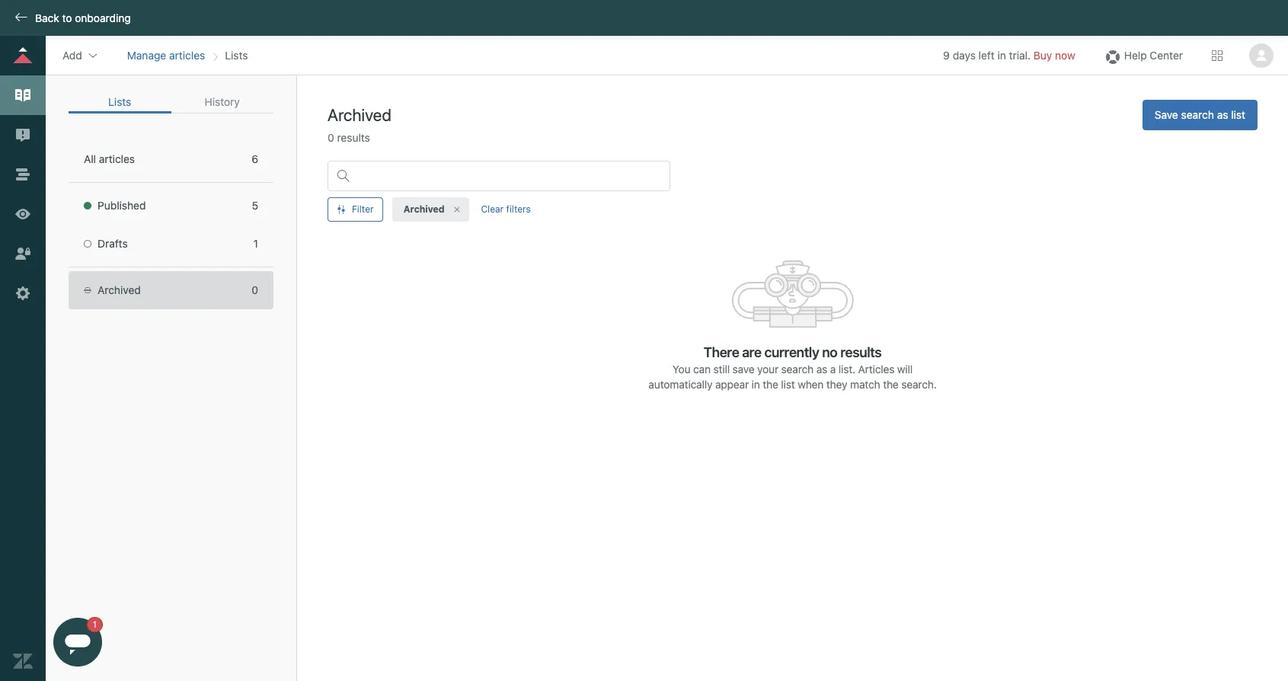 Task type: locate. For each thing, give the bounding box(es) containing it.
archived down the drafts
[[98, 284, 141, 297]]

1 vertical spatial results
[[841, 345, 882, 361]]

manage articles image
[[13, 86, 33, 105]]

the
[[763, 378, 779, 391], [883, 378, 899, 391]]

add
[[62, 49, 82, 62]]

2 horizontal spatial archived
[[404, 204, 445, 215]]

1 horizontal spatial lists
[[225, 49, 248, 62]]

1 horizontal spatial 0
[[328, 131, 334, 144]]

1 horizontal spatial results
[[841, 345, 882, 361]]

are
[[742, 345, 762, 361]]

manage
[[127, 49, 166, 62]]

articles inside navigation
[[169, 49, 205, 62]]

as
[[1217, 108, 1229, 121], [817, 363, 828, 376]]

1 vertical spatial 0
[[252, 284, 258, 297]]

list left when
[[781, 378, 795, 391]]

lists
[[225, 49, 248, 62], [108, 96, 131, 108]]

1 horizontal spatial as
[[1217, 108, 1229, 121]]

save
[[733, 363, 755, 376]]

0 horizontal spatial search
[[781, 363, 814, 376]]

1 vertical spatial archived
[[404, 204, 445, 215]]

list right save
[[1231, 108, 1246, 121]]

articles
[[169, 49, 205, 62], [99, 153, 135, 166]]

days
[[953, 49, 976, 62]]

results
[[337, 131, 370, 144], [841, 345, 882, 361]]

0 horizontal spatial archived
[[98, 284, 141, 297]]

moderate content image
[[13, 125, 33, 145]]

1 vertical spatial articles
[[99, 153, 135, 166]]

as right save
[[1217, 108, 1229, 121]]

you
[[673, 363, 691, 376]]

0 vertical spatial lists
[[225, 49, 248, 62]]

articles right manage
[[169, 49, 205, 62]]

back to onboarding
[[35, 11, 131, 24]]

in
[[998, 49, 1006, 62], [752, 378, 760, 391]]

save search as list button
[[1143, 100, 1258, 131]]

archived up the 0 results
[[328, 105, 392, 125]]

to
[[62, 11, 72, 24]]

0 vertical spatial search
[[1181, 108, 1214, 121]]

archived left remove image
[[404, 204, 445, 215]]

lists up history
[[225, 49, 248, 62]]

in down your
[[752, 378, 760, 391]]

1 the from the left
[[763, 378, 779, 391]]

1 horizontal spatial archived
[[328, 105, 392, 125]]

all
[[84, 153, 96, 166]]

0 vertical spatial 0
[[328, 131, 334, 144]]

search right save
[[1181, 108, 1214, 121]]

0 horizontal spatial lists
[[108, 96, 131, 108]]

1 horizontal spatial list
[[1231, 108, 1246, 121]]

0 horizontal spatial results
[[337, 131, 370, 144]]

trial.
[[1009, 49, 1031, 62]]

articles right the all
[[99, 153, 135, 166]]

automatically
[[649, 378, 713, 391]]

lists down manage
[[108, 96, 131, 108]]

0 horizontal spatial articles
[[99, 153, 135, 166]]

in right left
[[998, 49, 1006, 62]]

appear
[[715, 378, 749, 391]]

0 down '1' on the top
[[252, 284, 258, 297]]

remove image
[[452, 205, 461, 214]]

settings image
[[13, 284, 33, 304]]

0 horizontal spatial as
[[817, 363, 828, 376]]

history link
[[171, 91, 274, 114]]

1 vertical spatial lists
[[108, 96, 131, 108]]

1 horizontal spatial articles
[[169, 49, 205, 62]]

as left a
[[817, 363, 828, 376]]

0 vertical spatial as
[[1217, 108, 1229, 121]]

will
[[897, 363, 913, 376]]

0
[[328, 131, 334, 144], [252, 284, 258, 297]]

results up filter dropdown button
[[337, 131, 370, 144]]

left
[[979, 49, 995, 62]]

1 vertical spatial as
[[817, 363, 828, 376]]

currently
[[765, 345, 819, 361]]

1 vertical spatial search
[[781, 363, 814, 376]]

0 horizontal spatial list
[[781, 378, 795, 391]]

archived
[[328, 105, 392, 125], [404, 204, 445, 215], [98, 284, 141, 297]]

navigation
[[124, 44, 251, 67]]

articles for all articles
[[99, 153, 135, 166]]

0 horizontal spatial the
[[763, 378, 779, 391]]

help center button
[[1098, 44, 1188, 67]]

when
[[798, 378, 824, 391]]

results up list.
[[841, 345, 882, 361]]

0 horizontal spatial in
[[752, 378, 760, 391]]

search down currently
[[781, 363, 814, 376]]

arrange content image
[[13, 165, 33, 185]]

filter button
[[328, 198, 383, 222]]

articles for manage articles
[[169, 49, 205, 62]]

1 horizontal spatial the
[[883, 378, 899, 391]]

0 up filter dropdown button
[[328, 131, 334, 144]]

as inside there are currently no results you can still save your search as a list. articles will automatically appear in the list when they match the search.
[[817, 363, 828, 376]]

0 results
[[328, 131, 370, 144]]

0 vertical spatial list
[[1231, 108, 1246, 121]]

0 vertical spatial articles
[[169, 49, 205, 62]]

0 horizontal spatial 0
[[252, 284, 258, 297]]

1 vertical spatial list
[[781, 378, 795, 391]]

manage articles
[[127, 49, 205, 62]]

help center
[[1124, 49, 1183, 62]]

add button
[[58, 44, 103, 67]]

now
[[1055, 49, 1076, 62]]

1 vertical spatial in
[[752, 378, 760, 391]]

in inside there are currently no results you can still save your search as a list. articles will automatically appear in the list when they match the search.
[[752, 378, 760, 391]]

back to onboarding link
[[0, 10, 138, 26]]

results inside there are currently no results you can still save your search as a list. articles will automatically appear in the list when they match the search.
[[841, 345, 882, 361]]

the down 'will'
[[883, 378, 899, 391]]

1 horizontal spatial search
[[1181, 108, 1214, 121]]

6
[[252, 153, 258, 166]]

search.
[[902, 378, 937, 391]]

customize design image
[[13, 204, 33, 224]]

the down your
[[763, 378, 779, 391]]

search
[[1181, 108, 1214, 121], [781, 363, 814, 376]]

user permissions image
[[13, 244, 33, 264]]

9
[[943, 49, 950, 62]]

save
[[1155, 108, 1179, 121]]

1 horizontal spatial in
[[998, 49, 1006, 62]]

list
[[1231, 108, 1246, 121], [781, 378, 795, 391]]

match
[[850, 378, 880, 391]]



Task type: vqa. For each thing, say whether or not it's contained in the screenshot.
ALL
yes



Task type: describe. For each thing, give the bounding box(es) containing it.
1
[[253, 237, 258, 250]]

108c146d d78f 4107 8f9f 936377ee61ee@2x image
[[731, 260, 854, 329]]

zendesk image
[[13, 651, 33, 671]]

there are currently no results you can still save your search as a list. articles will automatically appear in the list when they match the search.
[[649, 345, 937, 391]]

drafts
[[98, 237, 128, 250]]

lists link
[[69, 91, 171, 114]]

as inside button
[[1217, 108, 1229, 121]]

onboarding
[[75, 11, 131, 24]]

buy
[[1034, 49, 1053, 62]]

search inside there are currently no results you can still save your search as a list. articles will automatically appear in the list when they match the search.
[[781, 363, 814, 376]]

a
[[830, 363, 836, 376]]

0 vertical spatial in
[[998, 49, 1006, 62]]

all articles
[[84, 153, 135, 166]]

0 for 0
[[252, 284, 258, 297]]

search inside button
[[1181, 108, 1214, 121]]

zendesk products image
[[1212, 50, 1223, 61]]

navigation containing manage articles
[[124, 44, 251, 67]]

help
[[1124, 49, 1147, 62]]

there
[[704, 345, 739, 361]]

history
[[205, 96, 240, 108]]

0 for 0 results
[[328, 131, 334, 144]]

lists inside navigation
[[225, 49, 248, 62]]

filters
[[506, 204, 531, 215]]

2 the from the left
[[883, 378, 899, 391]]

filter
[[352, 204, 374, 215]]

2 vertical spatial archived
[[98, 284, 141, 297]]

list inside there are currently no results you can still save your search as a list. articles will automatically appear in the list when they match the search.
[[781, 378, 795, 391]]

can
[[693, 363, 711, 376]]

they
[[827, 378, 848, 391]]

manage articles link
[[127, 49, 205, 62]]

save search as list
[[1155, 108, 1246, 121]]

still
[[714, 363, 730, 376]]

0 vertical spatial results
[[337, 131, 370, 144]]

clear filters button
[[472, 198, 540, 222]]

list inside button
[[1231, 108, 1246, 121]]

your
[[757, 363, 779, 376]]

published
[[98, 199, 146, 212]]

clear
[[481, 204, 504, 215]]

5
[[252, 199, 258, 212]]

list.
[[839, 363, 856, 376]]

center
[[1150, 49, 1183, 62]]

clear filters
[[481, 204, 531, 215]]

9 days left in trial. buy now
[[943, 49, 1076, 62]]

0 vertical spatial archived
[[328, 105, 392, 125]]

articles
[[858, 363, 895, 376]]

no
[[822, 345, 838, 361]]

lists inside lists link
[[108, 96, 131, 108]]

back
[[35, 11, 59, 24]]



